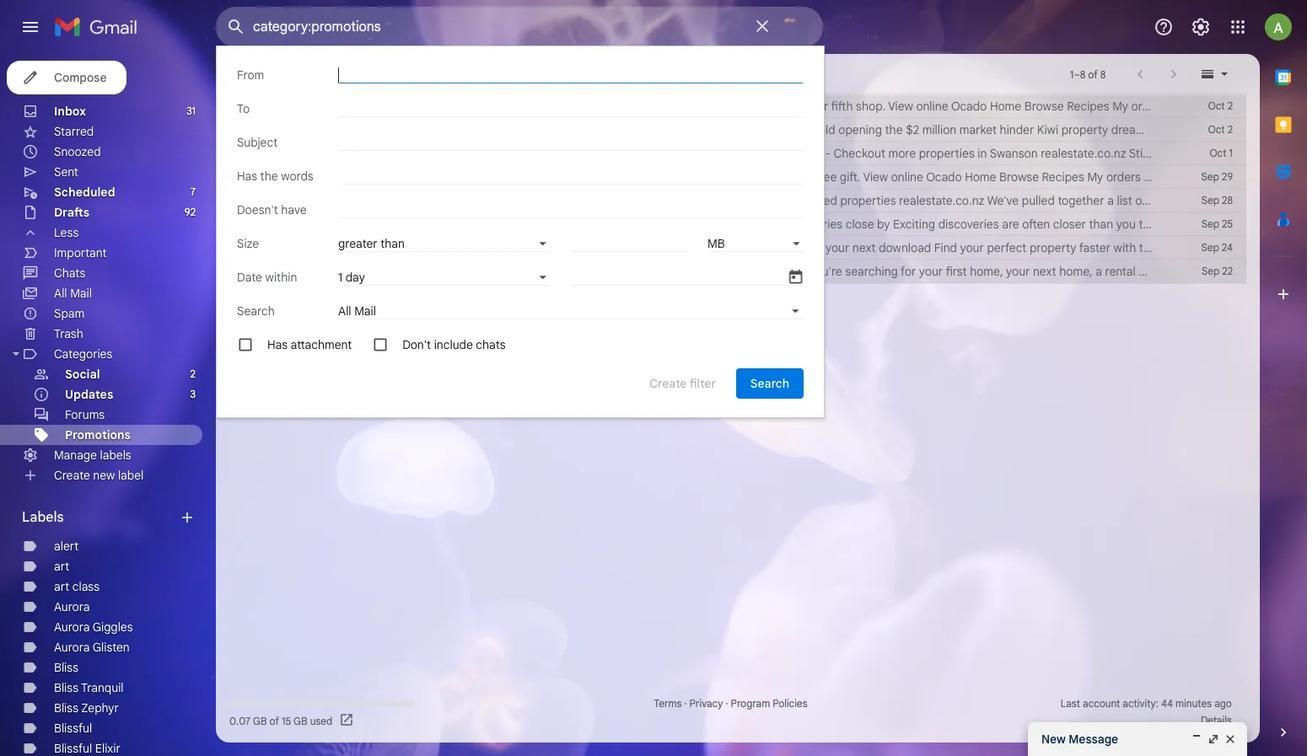 Task type: describe. For each thing, give the bounding box(es) containing it.
sep 25
[[1202, 218, 1233, 230]]

search mail image
[[221, 12, 251, 42]]

4 ﻿ from the left
[[1194, 122, 1194, 137]]

?
[[816, 146, 822, 161]]

categories
[[54, 347, 112, 362]]

5 ﻿ from the left
[[1203, 122, 1203, 137]]

settings image
[[1191, 17, 1211, 37]]

crescent,
[[711, 146, 762, 161]]

sep 24
[[1201, 241, 1233, 254]]

class
[[72, 579, 100, 595]]

44
[[1161, 698, 1173, 710]]

5 ͏ from the left
[[1194, 122, 1197, 137]]

message
[[1069, 732, 1119, 747]]

1 for –
[[1070, 68, 1074, 81]]

2 ﻿ from the left
[[1176, 122, 1176, 137]]

snoozed
[[54, 144, 101, 159]]

new
[[93, 468, 115, 483]]

chats link
[[54, 266, 85, 281]]

9 ‌ from the left
[[1236, 122, 1236, 137]]

away
[[645, 217, 672, 232]]

getaway
[[553, 217, 598, 232]]

22
[[1222, 265, 1233, 278]]

footer inside main content
[[216, 696, 1247, 730]]

–
[[1074, 68, 1080, 81]]

5 row from the top
[[216, 260, 1247, 283]]

details link
[[1201, 714, 1232, 727]]

chats
[[476, 337, 506, 353]]

doesn't have
[[237, 202, 307, 218]]

aurora glisten link
[[54, 640, 130, 655]]

15 ͏ from the left
[[1285, 122, 1288, 137]]

realestate.co.nz for oct 1
[[305, 146, 391, 161]]

8 ﻿ from the left
[[1230, 122, 1230, 137]]

7 ͏ from the left
[[1212, 122, 1215, 137]]

last account activity: 44 minutes ago details
[[1061, 698, 1232, 727]]

50
[[603, 146, 617, 161]]

words
[[281, 169, 313, 184]]

clear search image
[[746, 9, 779, 43]]

art for art class
[[54, 579, 69, 595]]

12 ͏ from the left
[[1257, 122, 1261, 137]]

8 ͏ from the left
[[1221, 122, 1224, 137]]

all mail for all mail link
[[54, 286, 92, 301]]

Search mail text field
[[253, 19, 742, 35]]

bliss zephyr
[[54, 701, 119, 716]]

art class link
[[54, 579, 100, 595]]

less button
[[0, 223, 202, 243]]

forums link
[[65, 407, 105, 423]]

14 ﻿ from the left
[[1285, 122, 1285, 137]]

2 for ocado row
[[1228, 100, 1233, 112]]

bliss zephyr link
[[54, 701, 119, 716]]

6 ‌ from the left
[[1209, 122, 1209, 137]]

still
[[511, 146, 530, 161]]

0 horizontal spatial the
[[260, 169, 278, 184]]

create new label link
[[54, 468, 144, 483]]

labels
[[100, 448, 131, 463]]

aurora for aurora glisten
[[54, 640, 90, 655]]

your
[[537, 240, 561, 256]]

2 ocado from the top
[[305, 170, 341, 185]]

doesn't
[[237, 202, 278, 218]]

10 ͏ from the left
[[1239, 122, 1242, 137]]

11 ﻿ from the left
[[1257, 122, 1257, 137]]

label
[[118, 468, 144, 483]]

gmail image
[[54, 10, 146, 44]]

To text field
[[338, 100, 804, 117]]

16 ͏ from the left
[[1294, 122, 1297, 137]]

details
[[1201, 714, 1232, 727]]

would
[[802, 122, 836, 137]]

2 inside labels navigation
[[190, 368, 196, 380]]

realestate.co.nz up 1 day
[[305, 240, 391, 256]]

Has the words text field
[[340, 168, 804, 185]]

sep 28
[[1202, 194, 1233, 207]]

bliss for bliss zephyr
[[54, 701, 78, 716]]

25
[[1222, 218, 1233, 230]]

row containing airbnb
[[216, 213, 1247, 236]]

4 ͏ from the left
[[1185, 122, 1188, 137]]

day
[[346, 270, 365, 285]]

sep for sep 29
[[1202, 170, 1219, 183]]

blissful link
[[54, 721, 92, 736]]

don't
[[403, 337, 431, 353]]

aurora for aurora link
[[54, 600, 90, 615]]

14 ‌ from the left
[[1282, 122, 1282, 137]]

oct 2 for would opening the $2 million market hinder kiwi property dreams? ͏ ‌ ﻿ ͏ ‌ ﻿ ͏ ‌ ﻿ ͏ ‌ ﻿ ͏ ‌ ﻿ ͏ ‌ ﻿ ͏ ‌ ﻿ ͏ ‌ ﻿ ͏ ‌ ﻿ ͏ ‌ ﻿ ͏ ‌ ﻿ ͏ ‌ ﻿ ͏ ‌ ﻿ ͏ ‌ ﻿ ͏ ‌ ﻿ ͏ ‌ ﻿ ͏ row at top
[[1208, 123, 1233, 136]]

blissful
[[54, 721, 92, 736]]

million
[[922, 122, 957, 137]]

13 ͏ from the left
[[1267, 122, 1270, 137]]

art class
[[54, 579, 100, 595]]

within
[[265, 270, 297, 285]]

create
[[54, 468, 90, 483]]

inbox for inbox a great getaway isn't far away -
[[477, 218, 503, 230]]

7 ﻿ from the left
[[1221, 122, 1221, 137]]

2 ͏ from the left
[[1167, 122, 1170, 137]]

include
[[434, 337, 473, 353]]

sep 22
[[1202, 265, 1233, 278]]

labels heading
[[22, 509, 179, 526]]

greater
[[338, 236, 378, 251]]

12 ‌ from the left
[[1264, 122, 1264, 137]]

2 gb from the left
[[294, 715, 308, 728]]

minutes
[[1176, 698, 1212, 710]]

sep for sep 28
[[1202, 194, 1220, 207]]

scheduled link
[[54, 185, 115, 200]]

not important switch for sep 28
[[280, 192, 297, 209]]

search
[[237, 304, 275, 319]]

1 ﻿ from the left
[[1167, 122, 1167, 137]]

bliss tranquil link
[[54, 681, 124, 696]]

dreams?
[[1111, 122, 1158, 137]]

all for all mail option
[[338, 304, 351, 319]]

would opening the $2 million market hinder kiwi property dreams? ͏ ‌ ﻿ ͏ ‌ ﻿ ͏ ‌ ﻿ ͏ ‌ ﻿ ͏ ‌ ﻿ ͏ ‌ ﻿ ͏ ‌ ﻿ ͏ ‌ ﻿ ͏ ‌ ﻿ ͏ ‌ ﻿ ͏ ‌ ﻿ ͏ ‌ ﻿ ͏ ‌ ﻿ ͏ ‌ ﻿ ͏ ‌ ﻿ ͏ ‌ ﻿ ͏ 
[[802, 122, 1307, 137]]

simple
[[684, 170, 718, 185]]

would opening the $2 million market hinder kiwi property dreams? ͏ ‌ ﻿ ͏ ‌ ﻿ ͏ ‌ ﻿ ͏ ‌ ﻿ ͏ ‌ ﻿ ͏ ‌ ﻿ ͏ ‌ ﻿ ͏ ‌ ﻿ ͏ ‌ ﻿ ͏ ‌ ﻿ ͏ ‌ ﻿ ͏ ‌ ﻿ ͏ ‌ ﻿ ͏ ‌ ﻿ ͏ ‌ ﻿ ͏ ‌ ﻿ ͏ row
[[216, 118, 1307, 142]]

compose button
[[7, 61, 127, 94]]

date within
[[237, 270, 297, 285]]

alert
[[54, 539, 79, 554]]

0.07
[[229, 715, 251, 728]]

new
[[1042, 732, 1066, 747]]

1 day
[[338, 270, 365, 285]]

0 horizontal spatial of
[[270, 715, 279, 728]]

grocery
[[586, 170, 628, 185]]

realestate.co.nz row
[[216, 189, 1247, 213]]

subject
[[237, 135, 278, 150]]

manage labels create new label
[[54, 448, 144, 483]]

greater than option
[[338, 236, 535, 251]]

aurora giggles
[[54, 620, 133, 635]]

labels navigation
[[0, 54, 216, 757]]

bliss for bliss tranquil
[[54, 681, 78, 696]]

to
[[237, 101, 250, 116]]

drafts
[[54, 205, 90, 220]]

opening
[[839, 122, 882, 137]]

15 ‌ from the left
[[1291, 122, 1291, 137]]

terms · privacy · program policies
[[654, 698, 808, 710]]

perfect
[[564, 240, 604, 256]]

not important switch for sep 22
[[280, 263, 297, 280]]

aurora for aurora giggles
[[54, 620, 90, 635]]

zephyr
[[81, 701, 119, 716]]

has the words
[[237, 169, 313, 184]]

1 ‌ from the left
[[1164, 122, 1164, 137]]

follow link to manage storage image
[[339, 713, 356, 730]]

find
[[511, 240, 534, 256]]

oct 2 for ocado row
[[1208, 100, 1233, 112]]

10 ﻿ from the left
[[1248, 122, 1248, 137]]

oct for would opening the $2 million market hinder kiwi property dreams? ͏ ‌ ﻿ ͏ ‌ ﻿ ͏ ‌ ﻿ ͏ ‌ ﻿ ͏ ‌ ﻿ ͏ ‌ ﻿ ͏ ‌ ﻿ ͏ ‌ ﻿ ͏ ‌ ﻿ ͏ ‌ ﻿ ͏ ‌ ﻿ ͏ ‌ ﻿ ͏ ‌ ﻿ ͏ ‌ ﻿ ͏ ‌ ﻿ ͏ ‌ ﻿ ͏ row at top
[[1208, 123, 1225, 136]]

welcome to realestate.co.nz link
[[474, 263, 1154, 280]]

size
[[237, 236, 259, 251]]



Task type: vqa. For each thing, say whether or not it's contained in the screenshot.
"Dewdrop Enchanted" link
no



Task type: locate. For each thing, give the bounding box(es) containing it.
12 ﻿ from the left
[[1267, 122, 1267, 137]]

forums
[[65, 407, 105, 423]]

new message
[[1042, 732, 1119, 747]]

all mail link
[[54, 286, 92, 301]]

trash
[[54, 326, 83, 342]]

in
[[590, 146, 600, 161]]

1 horizontal spatial the
[[885, 122, 903, 137]]

0 horizontal spatial mail
[[70, 286, 92, 301]]

swanson
[[765, 146, 813, 161]]

3 ͏ from the left
[[1176, 122, 1179, 137]]

not important switch down important according to google magic. switch
[[280, 192, 297, 209]]

1 horizontal spatial ·
[[726, 698, 728, 710]]

7
[[190, 186, 196, 198]]

2 vertical spatial oct
[[1210, 147, 1227, 159]]

1 bliss from the top
[[54, 660, 78, 676]]

spam link
[[54, 306, 85, 321]]

0 vertical spatial the
[[885, 122, 903, 137]]

3 aurora from the top
[[54, 640, 90, 655]]

0 vertical spatial has
[[237, 169, 257, 184]]

sep for sep 25
[[1202, 218, 1220, 230]]

important link
[[54, 245, 107, 261]]

None search field
[[216, 7, 823, 47]]

ocado right important according to google magic. switch
[[305, 170, 341, 185]]

row containing ocado
[[216, 165, 1247, 189]]

1 horizontal spatial has
[[267, 337, 288, 353]]

sep left '25'
[[1202, 218, 1220, 230]]

0 vertical spatial -
[[825, 146, 831, 161]]

property inside row
[[1062, 122, 1108, 137]]

all inside labels navigation
[[54, 286, 67, 301]]

mail down chats
[[70, 286, 92, 301]]

oct for ocado row
[[1208, 100, 1225, 112]]

11 ͏ from the left
[[1248, 122, 1251, 137]]

1 horizontal spatial gb
[[294, 715, 308, 728]]

bliss up blissful link at left
[[54, 701, 78, 716]]

inbox inside "inbox a great getaway isn't far away -"
[[477, 218, 503, 230]]

privacy
[[690, 698, 723, 710]]

realestate.co.nz up airbnb
[[305, 193, 391, 208]]

inbox inside "inbox find your perfect property faster"
[[477, 241, 503, 254]]

oct up sep 29
[[1210, 147, 1227, 159]]

tab list
[[1260, 54, 1307, 696]]

From text field
[[338, 67, 804, 84]]

1 vertical spatial oct
[[1208, 123, 1225, 136]]

11 ‌ from the left
[[1254, 122, 1254, 137]]

14 ͏ from the left
[[1276, 122, 1279, 137]]

the
[[885, 122, 903, 137], [260, 169, 278, 184]]

15
[[282, 715, 291, 728]]

of left 15 on the bottom left of page
[[270, 715, 279, 728]]

oct 2 inside would opening the $2 million market hinder kiwi property dreams? ͏ ‌ ﻿ ͏ ‌ ﻿ ͏ ‌ ﻿ ͏ ‌ ﻿ ͏ ‌ ﻿ ͏ ‌ ﻿ ͏ ‌ ﻿ ͏ ‌ ﻿ ͏ ‌ ﻿ ͏ ‌ ﻿ ͏ ‌ ﻿ ͏ ‌ ﻿ ͏ ‌ ﻿ ͏ ‌ ﻿ ͏ ‌ ﻿ ͏ ‌ ﻿ ͏ row
[[1208, 123, 1233, 136]]

the inside would opening the $2 million market hinder kiwi property dreams? ͏ ‌ ﻿ ͏ ‌ ﻿ ͏ ‌ ﻿ ͏ ‌ ﻿ ͏ ‌ ﻿ ͏ ‌ ﻿ ͏ ‌ ﻿ ͏ ‌ ﻿ ͏ ‌ ﻿ ͏ ‌ ﻿ ͏ ‌ ﻿ ͏ ‌ ﻿ ͏ ‌ ﻿ ͏ ‌ ﻿ ͏ ‌ ﻿ ͏ ‌ ﻿ ͏ link
[[885, 122, 903, 137]]

sep left '24'
[[1201, 241, 1219, 254]]

1 day option
[[338, 270, 535, 285]]

1 vertical spatial all
[[338, 304, 351, 319]]

5 ‌ from the left
[[1200, 122, 1200, 137]]

close image
[[1224, 733, 1237, 746]]

sep inside the realestate.co.nz row
[[1202, 194, 1220, 207]]

of
[[1088, 68, 1098, 81], [270, 715, 279, 728]]

0 vertical spatial mail
[[70, 286, 92, 301]]

2 horizontal spatial -
[[825, 146, 831, 161]]

0 horizontal spatial 1
[[338, 270, 343, 285]]

footer
[[216, 696, 1247, 730]]

inbox link
[[54, 104, 86, 119]]

sep left 28
[[1202, 194, 1220, 207]]

· right privacy
[[726, 698, 728, 710]]

footer containing terms
[[216, 696, 1247, 730]]

Size value text field
[[571, 235, 687, 252]]

9 ͏ from the left
[[1230, 122, 1233, 137]]

not important switch up important according to google magic. switch
[[280, 145, 297, 162]]

17 ͏ from the left
[[1303, 122, 1306, 137]]

manage
[[54, 448, 97, 463]]

greater than
[[338, 236, 405, 251]]

1 vertical spatial 1
[[1229, 147, 1233, 159]]

ocado row
[[216, 94, 1247, 118]]

2 art from the top
[[54, 579, 69, 595]]

3 row from the top
[[216, 213, 1247, 236]]

vincent
[[620, 146, 660, 161]]

art
[[54, 559, 69, 574], [54, 579, 69, 595]]

1 vertical spatial aurora
[[54, 620, 90, 635]]

1 vertical spatial mail
[[354, 304, 376, 319]]

1 · from the left
[[684, 698, 687, 710]]

1 vertical spatial has
[[267, 337, 288, 353]]

important according to google magic. switch
[[280, 169, 297, 186]]

29
[[1222, 170, 1233, 183]]

4 row from the top
[[216, 236, 1247, 260]]

oct down toggle split pane mode icon
[[1208, 100, 1225, 112]]

inbox find your perfect property faster
[[477, 240, 687, 256]]

2 8 from the left
[[1100, 68, 1106, 81]]

mail
[[70, 286, 92, 301], [354, 304, 376, 319]]

of right –
[[1088, 68, 1098, 81]]

1 horizontal spatial property
[[1062, 122, 1108, 137]]

all mail for all mail option
[[338, 304, 376, 319]]

welcome
[[511, 264, 560, 279]]

has attachment
[[267, 337, 352, 353]]

updates link
[[65, 387, 113, 402]]

not important switch right date at the left top of the page
[[280, 263, 297, 280]]

policies
[[773, 698, 808, 710]]

realestate.co.nz up words
[[305, 146, 391, 161]]

1 horizontal spatial of
[[1088, 68, 1098, 81]]

Date text field
[[571, 269, 788, 286]]

2 inside row
[[1228, 123, 1233, 136]]

1 vertical spatial art
[[54, 579, 69, 595]]

privacy link
[[690, 698, 723, 710]]

inbox inside labels navigation
[[54, 104, 86, 119]]

not important switch for oct 1
[[280, 145, 297, 162]]

0 horizontal spatial ·
[[684, 698, 687, 710]]

aurora glisten
[[54, 640, 130, 655]]

15 ﻿ from the left
[[1294, 122, 1294, 137]]

0 vertical spatial property
[[1062, 122, 1108, 137]]

from
[[237, 67, 264, 83]]

ocado
[[305, 99, 341, 114], [305, 170, 341, 185]]

bliss link
[[54, 660, 78, 676]]

inbox for inbox still interested in 50 vincent mcgrath crescent, swanson ? -
[[477, 147, 503, 159]]

Subject text field
[[338, 134, 804, 151]]

all mail inside labels navigation
[[54, 286, 92, 301]]

the left $2
[[885, 122, 903, 137]]

﻿
[[1167, 122, 1167, 137], [1176, 122, 1176, 137], [1185, 122, 1185, 137], [1194, 122, 1194, 137], [1203, 122, 1203, 137], [1212, 122, 1212, 137], [1221, 122, 1221, 137], [1230, 122, 1230, 137], [1239, 122, 1239, 137], [1248, 122, 1248, 137], [1257, 122, 1257, 137], [1267, 122, 1267, 137], [1276, 122, 1276, 137], [1285, 122, 1285, 137], [1294, 122, 1294, 137], [1303, 122, 1303, 137]]

0 vertical spatial 2
[[1228, 100, 1233, 112]]

property down far
[[607, 240, 653, 256]]

has for has the words
[[237, 169, 257, 184]]

2 vertical spatial -
[[675, 217, 681, 232]]

0 vertical spatial aurora
[[54, 600, 90, 615]]

2 vertical spatial bliss
[[54, 701, 78, 716]]

1 up 29
[[1229, 147, 1233, 159]]

1 oct 2 from the top
[[1208, 100, 1233, 112]]

chats
[[54, 266, 85, 281]]

promotions link
[[65, 428, 131, 443]]

92
[[185, 206, 196, 218]]

toggle split pane mode image
[[1199, 66, 1216, 83]]

oct 2 inside ocado row
[[1208, 100, 1233, 112]]

0 vertical spatial all
[[54, 286, 67, 301]]

all for all mail link
[[54, 286, 67, 301]]

2 aurora from the top
[[54, 620, 90, 635]]

1 vertical spatial bliss
[[54, 681, 78, 696]]

compose
[[54, 70, 107, 85]]

mail down day
[[354, 304, 376, 319]]

0 horizontal spatial all mail
[[54, 286, 92, 301]]

inbox a great getaway isn't far away -
[[477, 217, 684, 232]]

1 gb from the left
[[253, 715, 267, 728]]

spam
[[54, 306, 85, 321]]

2 not important switch from the top
[[280, 192, 297, 209]]

inbox up starred
[[54, 104, 86, 119]]

promotions
[[65, 428, 131, 443]]

inbox inside 'inbox still interested in 50 vincent mcgrath crescent, swanson ? -'
[[477, 147, 503, 159]]

1 up would opening the $2 million market hinder kiwi property dreams? ͏ ‌ ﻿ ͏ ‌ ﻿ ͏ ‌ ﻿ ͏ ‌ ﻿ ͏ ‌ ﻿ ͏ ‌ ﻿ ͏ ‌ ﻿ ͏ ‌ ﻿ ͏ ‌ ﻿ ͏ ‌ ﻿ ͏ ‌ ﻿ ͏ ‌ ﻿ ͏ ‌ ﻿ ͏ ‌ ﻿ ͏ ‌ ﻿ ͏ ‌ ﻿ ͏
[[1070, 68, 1074, 81]]

oct inside would opening the $2 million market hinder kiwi property dreams? ͏ ‌ ﻿ ͏ ‌ ﻿ ͏ ‌ ﻿ ͏ ‌ ﻿ ͏ ‌ ﻿ ͏ ‌ ﻿ ͏ ‌ ﻿ ͏ ‌ ﻿ ͏ ‌ ﻿ ͏ ‌ ﻿ ͏ ‌ ﻿ ͏ ‌ ﻿ ͏ ‌ ﻿ ͏ ‌ ﻿ ͏ ‌ ﻿ ͏ ‌ ﻿ ͏ row
[[1208, 123, 1225, 136]]

aurora down the art class
[[54, 600, 90, 615]]

1 vertical spatial -
[[721, 170, 727, 185]]

2 for would opening the $2 million market hinder kiwi property dreams? ͏ ‌ ﻿ ͏ ‌ ﻿ ͏ ‌ ﻿ ͏ ‌ ﻿ ͏ ‌ ﻿ ͏ ‌ ﻿ ͏ ‌ ﻿ ͏ ‌ ﻿ ͏ ‌ ﻿ ͏ ‌ ﻿ ͏ ‌ ﻿ ͏ ‌ ﻿ ͏ ‌ ﻿ ͏ ‌ ﻿ ͏ ‌ ﻿ ͏ ‌ ﻿ ͏ row at top
[[1228, 123, 1233, 136]]

mail inside labels navigation
[[70, 286, 92, 301]]

all up spam link
[[54, 286, 67, 301]]

1 vertical spatial the
[[260, 169, 278, 184]]

sep left the 22
[[1202, 265, 1220, 278]]

main content containing ocado
[[216, 54, 1307, 743]]

row down crescent,
[[216, 165, 1247, 189]]

sent
[[54, 164, 78, 180]]

1 vertical spatial ocado
[[305, 170, 341, 185]]

realestate.co.nz down size value text box
[[577, 264, 663, 279]]

realestate.co.nz down greater
[[305, 264, 391, 279]]

aurora down aurora link
[[54, 620, 90, 635]]

oct inside ocado row
[[1208, 100, 1225, 112]]

1 aurora from the top
[[54, 600, 90, 615]]

- right ? at the right of page
[[825, 146, 831, 161]]

all
[[54, 286, 67, 301], [338, 304, 351, 319]]

1 not important switch from the top
[[280, 145, 297, 162]]

airbnb
[[305, 217, 341, 232]]

sent link
[[54, 164, 78, 180]]

1 vertical spatial 2
[[1228, 123, 1233, 136]]

sep left 29
[[1202, 170, 1219, 183]]

2 vertical spatial 2
[[190, 368, 196, 380]]

1 horizontal spatial 8
[[1100, 68, 1106, 81]]

3 ‌ from the left
[[1182, 122, 1182, 137]]

8 up would opening the $2 million market hinder kiwi property dreams? ͏ ‌ ﻿ ͏ ‌ ﻿ ͏ ‌ ﻿ ͏ ‌ ﻿ ͏ ‌ ﻿ ͏ ‌ ﻿ ͏ ‌ ﻿ ͏ ‌ ﻿ ͏ ‌ ﻿ ͏ ‌ ﻿ ͏ ‌ ﻿ ͏ ‌ ﻿ ͏ ‌ ﻿ ͏ ‌ ﻿ ͏ ‌ ﻿ ͏ ‌ ﻿ ͏
[[1080, 68, 1086, 81]]

1
[[1070, 68, 1074, 81], [1229, 147, 1233, 159], [338, 270, 343, 285]]

9 ﻿ from the left
[[1239, 122, 1239, 137]]

hinder
[[1000, 122, 1034, 137]]

support image
[[1154, 17, 1174, 37]]

4 ‌ from the left
[[1191, 122, 1191, 137]]

1 ocado from the top
[[305, 99, 341, 114]]

sep 29
[[1202, 170, 1233, 183]]

3 ﻿ from the left
[[1185, 122, 1185, 137]]

1 vertical spatial oct 2
[[1208, 123, 1233, 136]]

0 vertical spatial all mail
[[54, 286, 92, 301]]

art for art link
[[54, 559, 69, 574]]

1 vertical spatial of
[[270, 715, 279, 728]]

has down subject
[[237, 169, 257, 184]]

realestate.co.nz
[[305, 146, 391, 161], [305, 193, 391, 208], [305, 240, 391, 256], [305, 264, 391, 279], [577, 264, 663, 279]]

row
[[216, 142, 1247, 165], [216, 165, 1247, 189], [216, 213, 1247, 236], [216, 236, 1247, 260], [216, 260, 1247, 283]]

0 horizontal spatial 8
[[1080, 68, 1086, 81]]

bliss for the bliss link
[[54, 660, 78, 676]]

has down the search
[[267, 337, 288, 353]]

1 row from the top
[[216, 142, 1247, 165]]

scheduled
[[54, 185, 115, 200]]

1 horizontal spatial all mail
[[338, 304, 376, 319]]

ocado up words
[[305, 99, 341, 114]]

inbox for inbox find your perfect property faster
[[477, 241, 503, 254]]

24
[[1222, 241, 1233, 254]]

don't include chats
[[403, 337, 506, 353]]

realestate.co.nz for sep 28
[[305, 193, 391, 208]]

1 vertical spatial not important switch
[[280, 192, 297, 209]]

than
[[381, 236, 405, 251]]

0 horizontal spatial property
[[607, 240, 653, 256]]

3
[[190, 388, 196, 401]]

8 ‌ from the left
[[1227, 122, 1227, 137]]

realestate.co.nz for sep 22
[[305, 264, 391, 279]]

1 vertical spatial all mail
[[338, 304, 376, 319]]

gb right 15 on the bottom left of page
[[294, 715, 308, 728]]

1 horizontal spatial 1
[[1070, 68, 1074, 81]]

· right terms
[[684, 698, 687, 710]]

market
[[960, 122, 997, 137]]

3 not important switch from the top
[[280, 263, 297, 280]]

row down simple
[[216, 213, 1247, 236]]

minimize image
[[1190, 733, 1204, 746]]

2 inside ocado row
[[1228, 100, 1233, 112]]

10 ‌ from the left
[[1245, 122, 1245, 137]]

-
[[825, 146, 831, 161], [721, 170, 727, 185], [675, 217, 681, 232]]

sep for sep 24
[[1201, 241, 1219, 254]]

0 vertical spatial art
[[54, 559, 69, 574]]

0 vertical spatial not important switch
[[280, 145, 297, 162]]

1 art from the top
[[54, 559, 69, 574]]

pop out image
[[1207, 733, 1221, 746]]

aurora link
[[54, 600, 90, 615]]

all mail down chats
[[54, 286, 92, 301]]

inbox still interested in 50 vincent mcgrath crescent, swanson ? -
[[477, 146, 834, 161]]

activity:
[[1123, 698, 1159, 710]]

mail for all mail link
[[70, 286, 92, 301]]

inbox left find
[[477, 241, 503, 254]]

mail for all mail option
[[354, 304, 376, 319]]

2 ‌ from the left
[[1173, 122, 1173, 137]]

gb right 0.07
[[253, 715, 267, 728]]

0 horizontal spatial has
[[237, 169, 257, 184]]

bliss up 'bliss tranquil'
[[54, 660, 78, 676]]

1 horizontal spatial -
[[721, 170, 727, 185]]

row up simple
[[216, 142, 1247, 165]]

has for has attachment
[[267, 337, 288, 353]]

inbox
[[54, 104, 86, 119], [477, 147, 503, 159], [477, 218, 503, 230], [477, 241, 503, 254]]

2 row from the top
[[216, 165, 1247, 189]]

7 ‌ from the left
[[1218, 122, 1218, 137]]

we're
[[511, 170, 541, 185]]

16 ﻿ from the left
[[1303, 122, 1303, 137]]

bliss down the bliss link
[[54, 681, 78, 696]]

1 horizontal spatial mail
[[354, 304, 376, 319]]

Doesn't have text field
[[338, 202, 804, 218]]

0 vertical spatial oct 2
[[1208, 100, 1233, 112]]

2 oct 2 from the top
[[1208, 123, 1233, 136]]

2
[[1228, 100, 1233, 112], [1228, 123, 1233, 136], [190, 368, 196, 380]]

2 · from the left
[[726, 698, 728, 710]]

0 horizontal spatial -
[[675, 217, 681, 232]]

- right away at the top of page
[[675, 217, 681, 232]]

updates
[[65, 387, 113, 402]]

0 vertical spatial ocado
[[305, 99, 341, 114]]

faster
[[656, 240, 687, 256]]

16 ‌ from the left
[[1300, 122, 1300, 137]]

3 bliss from the top
[[54, 701, 78, 716]]

not important switch inside the realestate.co.nz row
[[280, 192, 297, 209]]

2 vertical spatial not important switch
[[280, 263, 297, 280]]

tranquil
[[81, 681, 124, 696]]

13 ‌ from the left
[[1273, 122, 1273, 137]]

inbox left a
[[477, 218, 503, 230]]

last
[[1061, 698, 1081, 710]]

terms
[[654, 698, 682, 710]]

- right simple
[[721, 170, 727, 185]]

drafts link
[[54, 205, 90, 220]]

1 horizontal spatial all
[[338, 304, 351, 319]]

all mail down day
[[338, 304, 376, 319]]

would opening the $2 million market hinder kiwi property dreams? ͏ ‌ ﻿ ͏ ‌ ﻿ ͏ ‌ ﻿ ͏ ‌ ﻿ ͏ ‌ ﻿ ͏ ‌ ﻿ ͏ ‌ ﻿ ͏ ‌ ﻿ ͏ ‌ ﻿ ͏ ‌ ﻿ ͏ ‌ ﻿ ͏ ‌ ﻿ ͏ ‌ ﻿ ͏ ‌ ﻿ ͏ ‌ ﻿ ͏ ‌ ﻿ ͏ link
[[474, 121, 1307, 138]]

1 left day
[[338, 270, 343, 285]]

all down 1 day
[[338, 304, 351, 319]]

art down "alert"
[[54, 559, 69, 574]]

oct 2 up oct 1
[[1208, 123, 1233, 136]]

0 horizontal spatial all
[[54, 286, 67, 301]]

2 vertical spatial 1
[[338, 270, 343, 285]]

oct 2 down toggle split pane mode icon
[[1208, 100, 1233, 112]]

1 for day
[[338, 270, 343, 285]]

2 vertical spatial aurora
[[54, 640, 90, 655]]

0 vertical spatial bliss
[[54, 660, 78, 676]]

we're making grocery shopping simple -
[[511, 170, 730, 185]]

1 – 8 of 8
[[1070, 68, 1106, 81]]

oct up oct 1
[[1208, 123, 1225, 136]]

2 horizontal spatial 1
[[1229, 147, 1233, 159]]

1 ͏ from the left
[[1158, 122, 1161, 137]]

inbox for inbox
[[54, 104, 86, 119]]

have
[[281, 202, 307, 218]]

all mail option
[[338, 304, 788, 319]]

alert link
[[54, 539, 79, 554]]

property right kiwi
[[1062, 122, 1108, 137]]

main menu image
[[20, 17, 40, 37]]

0 vertical spatial 1
[[1070, 68, 1074, 81]]

aurora up the bliss link
[[54, 640, 90, 655]]

to
[[563, 264, 574, 279]]

6 ﻿ from the left
[[1212, 122, 1212, 137]]

0 vertical spatial of
[[1088, 68, 1098, 81]]

not important switch
[[280, 145, 297, 162], [280, 192, 297, 209], [280, 263, 297, 280]]

2 bliss from the top
[[54, 681, 78, 696]]

1 8 from the left
[[1080, 68, 1086, 81]]

1 vertical spatial property
[[607, 240, 653, 256]]

row down faster
[[216, 260, 1247, 283]]

13 ﻿ from the left
[[1276, 122, 1276, 137]]

sep for sep 22
[[1202, 265, 1220, 278]]

8 right –
[[1100, 68, 1106, 81]]

less
[[54, 225, 79, 240]]

0 horizontal spatial gb
[[253, 715, 267, 728]]

main content
[[216, 54, 1307, 743]]

mcgrath
[[663, 146, 708, 161]]

0 vertical spatial oct
[[1208, 100, 1225, 112]]

realestate.co.nz inside row
[[305, 193, 391, 208]]

the left important according to google magic. switch
[[260, 169, 278, 184]]

important
[[54, 245, 107, 261]]

art down art link
[[54, 579, 69, 595]]

row down the realestate.co.nz row
[[216, 236, 1247, 260]]

6 ͏ from the left
[[1203, 122, 1206, 137]]

great
[[522, 217, 550, 232]]

inbox left still
[[477, 147, 503, 159]]

ocado inside row
[[305, 99, 341, 114]]

account
[[1083, 698, 1120, 710]]

31
[[187, 105, 196, 117]]

starred
[[54, 124, 94, 139]]

attachment
[[291, 337, 352, 353]]

art link
[[54, 559, 69, 574]]



